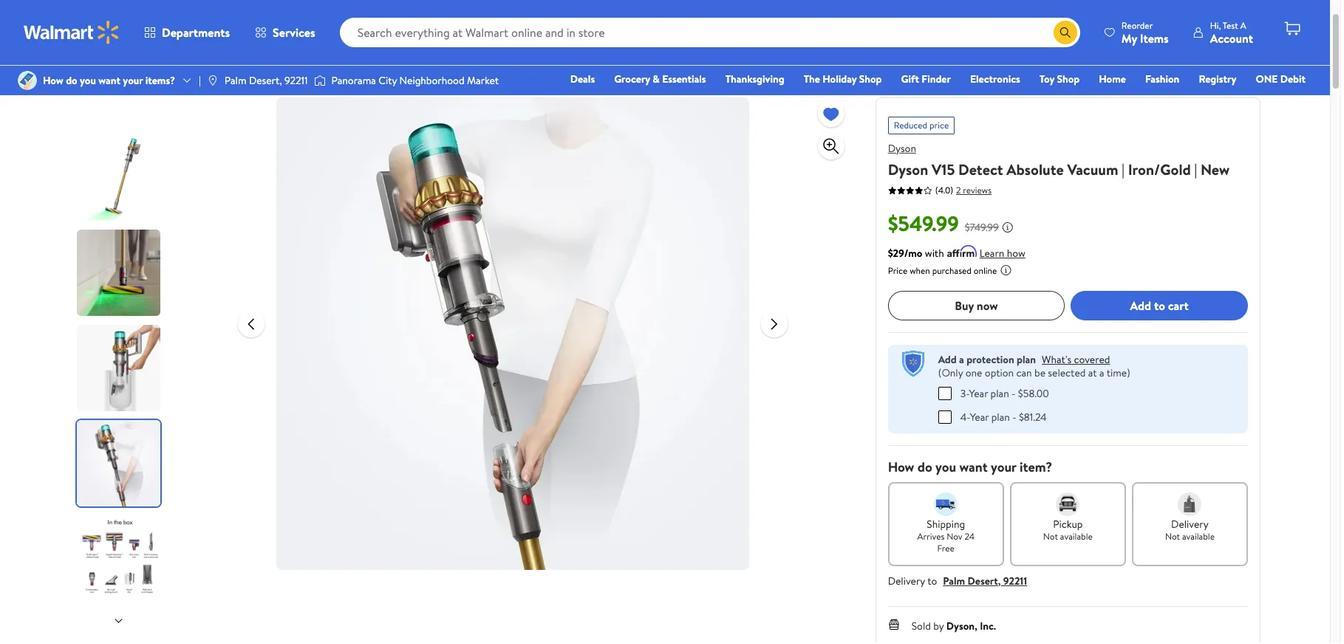 Task type: vqa. For each thing, say whether or not it's contained in the screenshot.
the top you
yes



Task type: locate. For each thing, give the bounding box(es) containing it.
 image left panorama
[[314, 73, 326, 88]]

selected
[[1048, 366, 1086, 381]]

your left items?
[[123, 73, 143, 88]]

with
[[925, 246, 944, 261]]

2 dyson from the top
[[888, 160, 929, 180]]

$549.99
[[888, 209, 959, 238]]

0 horizontal spatial home
[[69, 9, 97, 24]]

thanksgiving link
[[719, 71, 791, 87]]

dyson link
[[888, 141, 917, 156]]

plan right option
[[1017, 353, 1036, 367]]

0 vertical spatial home
[[69, 9, 97, 24]]

year down the one
[[969, 386, 988, 401]]

1 vertical spatial desert,
[[968, 574, 1001, 589]]

registry link
[[1193, 71, 1244, 87]]

to left cart
[[1155, 298, 1166, 314]]

0 horizontal spatial  image
[[207, 75, 219, 86]]

intent image for pickup image
[[1056, 493, 1080, 516]]

0 horizontal spatial desert,
[[249, 73, 282, 88]]

grocery & essentials
[[614, 72, 706, 86]]

/
[[103, 9, 107, 24], [167, 9, 171, 24]]

price
[[930, 119, 949, 132]]

1 horizontal spatial not
[[1166, 530, 1180, 543]]

do up shipping in the right of the page
[[918, 458, 933, 476]]

/ left appliances link
[[103, 9, 107, 24]]

want down 4-
[[960, 458, 988, 476]]

& left floor
[[266, 9, 273, 24]]

dyson down 'dyson' link
[[888, 160, 929, 180]]

$749.99
[[965, 220, 999, 235]]

1 vertical spatial you
[[936, 458, 957, 476]]

1 horizontal spatial do
[[918, 458, 933, 476]]

1 vertical spatial home
[[1099, 72, 1126, 86]]

be
[[1035, 366, 1046, 381]]

delivery up sold
[[888, 574, 925, 589]]

home down my
[[1099, 72, 1126, 86]]

dyson v15 detect absolute vacuum | iron/gold | new - image 2 of 7 image
[[77, 230, 163, 316]]

|
[[199, 73, 201, 88], [1122, 160, 1125, 180], [1195, 160, 1198, 180]]

2 shop from the left
[[1057, 72, 1080, 86]]

grocery
[[614, 72, 650, 86]]

delivery inside delivery not available
[[1172, 517, 1209, 532]]

year down 3-year plan - $58.00
[[970, 410, 989, 425]]

can
[[1017, 366, 1032, 381]]

1 vertical spatial add
[[938, 353, 957, 367]]

pickup not available
[[1044, 517, 1093, 543]]

0 vertical spatial desert,
[[249, 73, 282, 88]]

plan down option
[[991, 386, 1010, 401]]

0 horizontal spatial your
[[123, 73, 143, 88]]

1 horizontal spatial 92211
[[1004, 574, 1028, 589]]

one debit walmart+
[[1256, 72, 1306, 107]]

available
[[1061, 530, 1093, 543], [1183, 530, 1215, 543]]

price when purchased online
[[888, 265, 997, 277]]

- left $58.00
[[1012, 386, 1016, 401]]

not down 'intent image for delivery'
[[1166, 530, 1180, 543]]

your for items?
[[123, 73, 143, 88]]

year for 4-
[[970, 410, 989, 425]]

available down 'intent image for delivery'
[[1183, 530, 1215, 543]]

to
[[1155, 298, 1166, 314], [928, 574, 937, 589]]

add inside button
[[1131, 298, 1152, 314]]

cart contains 0 items total amount $0.00 image
[[1284, 20, 1302, 38]]

palm desert, 92211
[[225, 73, 308, 88]]

dyson v15 detect absolute vacuum | iron/gold | new - image 4 of 7 image
[[77, 421, 163, 507]]

available inside the pickup not available
[[1061, 530, 1093, 543]]

do down walmart image
[[66, 73, 77, 88]]

92211
[[285, 73, 308, 88], [1004, 574, 1028, 589]]

3-Year plan - $58.00 checkbox
[[938, 387, 952, 400]]

1 horizontal spatial available
[[1183, 530, 1215, 543]]

0 horizontal spatial not
[[1044, 530, 1058, 543]]

1 horizontal spatial you
[[936, 458, 957, 476]]

1 vertical spatial to
[[928, 574, 937, 589]]

/ left vacuums,
[[167, 9, 171, 24]]

add inside add a protection plan what's covered (only one option can be selected at a time)
[[938, 353, 957, 367]]

0 vertical spatial -
[[1012, 386, 1016, 401]]

0 vertical spatial home link
[[69, 9, 97, 24]]

0 vertical spatial do
[[66, 73, 77, 88]]

add to cart
[[1131, 298, 1189, 314]]

1 vertical spatial want
[[960, 458, 988, 476]]

add left cart
[[1131, 298, 1152, 314]]

0 vertical spatial dyson
[[888, 141, 917, 156]]

v15
[[932, 160, 955, 180]]

0 horizontal spatial delivery
[[888, 574, 925, 589]]

0 vertical spatial &
[[266, 9, 273, 24]]

- for $58.00
[[1012, 386, 1016, 401]]

0 vertical spatial year
[[969, 386, 988, 401]]

legal information image
[[1000, 265, 1012, 276]]

one
[[1256, 72, 1278, 86]]

remove from favorites list, dyson v15 detect absolute vacuum | iron/gold | new image
[[822, 105, 840, 123]]

plan for $81.24
[[992, 410, 1010, 425]]

sponsored
[[1206, 51, 1246, 64]]

1 horizontal spatial /
[[167, 9, 171, 24]]

home left appliances link
[[69, 9, 97, 24]]

1 vertical spatial year
[[970, 410, 989, 425]]

want
[[98, 73, 120, 88], [960, 458, 988, 476]]

2 not from the left
[[1166, 530, 1180, 543]]

0 vertical spatial 92211
[[285, 73, 308, 88]]

- left $81.24
[[1013, 410, 1017, 425]]

1 vertical spatial 92211
[[1004, 574, 1028, 589]]

palm down free
[[943, 574, 965, 589]]

| left the new
[[1195, 160, 1198, 180]]

home
[[69, 9, 97, 24], [1099, 72, 1126, 86]]

| right vacuum
[[1122, 160, 1125, 180]]

pickup
[[1053, 517, 1083, 532]]

 image
[[18, 71, 37, 90]]

delivery down 'intent image for delivery'
[[1172, 517, 1209, 532]]

intent image for shipping image
[[934, 493, 958, 516]]

4-Year plan - $81.24 checkbox
[[938, 411, 952, 424]]

2 vertical spatial plan
[[992, 410, 1010, 425]]

city
[[379, 73, 397, 88]]

add for add to cart
[[1131, 298, 1152, 314]]

deals
[[570, 72, 595, 86]]

services
[[273, 24, 315, 41]]

protection
[[967, 353, 1015, 367]]

when
[[910, 265, 930, 277]]

want left items?
[[98, 73, 120, 88]]

1 horizontal spatial how
[[888, 458, 915, 476]]

delivery for not
[[1172, 517, 1209, 532]]

| right items?
[[199, 73, 201, 88]]

you up intent image for shipping
[[936, 458, 957, 476]]

available for pickup
[[1061, 530, 1093, 543]]

one
[[966, 366, 983, 381]]

1 not from the left
[[1044, 530, 1058, 543]]

0 vertical spatial your
[[123, 73, 143, 88]]

not
[[1044, 530, 1058, 543], [1166, 530, 1180, 543]]

dyson
[[888, 141, 917, 156], [888, 160, 929, 180]]

0 horizontal spatial available
[[1061, 530, 1093, 543]]

online
[[974, 265, 997, 277]]

home link down my
[[1093, 71, 1133, 87]]

0 horizontal spatial you
[[80, 73, 96, 88]]

add left the one
[[938, 353, 957, 367]]

palm down "departments"
[[225, 73, 247, 88]]

1 horizontal spatial |
[[1122, 160, 1125, 180]]

holiday
[[823, 72, 857, 86]]

(only
[[938, 366, 963, 381]]

to inside button
[[1155, 298, 1166, 314]]

1 vertical spatial delivery
[[888, 574, 925, 589]]

home / appliances / vacuums, steamers & floor care
[[69, 9, 323, 24]]

panorama city neighborhood market
[[332, 73, 499, 88]]

0 vertical spatial plan
[[1017, 353, 1036, 367]]

not for pickup
[[1044, 530, 1058, 543]]

0 horizontal spatial /
[[103, 9, 107, 24]]

1 horizontal spatial  image
[[314, 73, 326, 88]]

1 vertical spatial do
[[918, 458, 933, 476]]

0 horizontal spatial how
[[43, 73, 63, 88]]

to down arrives at bottom
[[928, 574, 937, 589]]

time)
[[1107, 366, 1131, 381]]

do
[[66, 73, 77, 88], [918, 458, 933, 476]]

 image
[[314, 73, 326, 88], [207, 75, 219, 86]]

covered
[[1074, 353, 1111, 367]]

plan down 3-year plan - $58.00
[[992, 410, 1010, 425]]

1 vertical spatial how
[[888, 458, 915, 476]]

available for delivery
[[1183, 530, 1215, 543]]

1 horizontal spatial home link
[[1093, 71, 1133, 87]]

1 horizontal spatial add
[[1131, 298, 1152, 314]]

home link left appliances link
[[69, 9, 97, 24]]

0 vertical spatial you
[[80, 73, 96, 88]]

year
[[969, 386, 988, 401], [970, 410, 989, 425]]

you down walmart image
[[80, 73, 96, 88]]

reduced
[[894, 119, 928, 132]]

free
[[938, 542, 955, 555]]

1 horizontal spatial want
[[960, 458, 988, 476]]

0 vertical spatial to
[[1155, 298, 1166, 314]]

 image for palm
[[207, 75, 219, 86]]

year for 3-
[[969, 386, 988, 401]]

1 vertical spatial palm
[[943, 574, 965, 589]]

iron/gold
[[1128, 160, 1191, 180]]

0 horizontal spatial &
[[266, 9, 273, 24]]

0 horizontal spatial palm
[[225, 73, 247, 88]]

1 horizontal spatial shop
[[1057, 72, 1080, 86]]

1 vertical spatial -
[[1013, 410, 1017, 425]]

delivery to palm desert, 92211
[[888, 574, 1028, 589]]

1 available from the left
[[1061, 530, 1093, 543]]

0 horizontal spatial shop
[[859, 72, 882, 86]]

dyson down reduced
[[888, 141, 917, 156]]

your left the item? at the bottom of page
[[991, 458, 1017, 476]]

essentials
[[662, 72, 706, 86]]

option
[[985, 366, 1014, 381]]

your for item?
[[991, 458, 1017, 476]]

0 horizontal spatial want
[[98, 73, 120, 88]]

-
[[1012, 386, 1016, 401], [1013, 410, 1017, 425]]

 image down "departments"
[[207, 75, 219, 86]]

1 shop from the left
[[859, 72, 882, 86]]

desert, down the services popup button
[[249, 73, 282, 88]]

not inside the pickup not available
[[1044, 530, 1058, 543]]

0 vertical spatial how
[[43, 73, 63, 88]]

0 horizontal spatial to
[[928, 574, 937, 589]]

1 horizontal spatial delivery
[[1172, 517, 1209, 532]]

shop right holiday
[[859, 72, 882, 86]]

1 vertical spatial your
[[991, 458, 1017, 476]]

not inside delivery not available
[[1166, 530, 1180, 543]]

0 vertical spatial add
[[1131, 298, 1152, 314]]

desert,
[[249, 73, 282, 88], [968, 574, 1001, 589]]

0 vertical spatial want
[[98, 73, 120, 88]]

&
[[266, 9, 273, 24], [653, 72, 660, 86]]

available down intent image for pickup
[[1061, 530, 1093, 543]]

inc.
[[980, 619, 997, 634]]

1 vertical spatial &
[[653, 72, 660, 86]]

purchased
[[933, 265, 972, 277]]

1 horizontal spatial home
[[1099, 72, 1126, 86]]

toy shop
[[1040, 72, 1080, 86]]

1 horizontal spatial desert,
[[968, 574, 1001, 589]]

shop right toy
[[1057, 72, 1080, 86]]

& right grocery
[[653, 72, 660, 86]]

stick vacuums
[[338, 9, 403, 24]]

stick vacuums link
[[338, 9, 403, 24]]

0 horizontal spatial do
[[66, 73, 77, 88]]

24
[[965, 530, 975, 543]]

1 horizontal spatial to
[[1155, 298, 1166, 314]]

gift finder
[[901, 72, 951, 86]]

3-
[[961, 386, 969, 401]]

deals link
[[564, 71, 602, 87]]

1 vertical spatial plan
[[991, 386, 1010, 401]]

a right at
[[1100, 366, 1105, 381]]

arrives
[[918, 530, 945, 543]]

a left the one
[[959, 353, 964, 367]]

your
[[123, 73, 143, 88], [991, 458, 1017, 476]]

departments button
[[132, 15, 243, 50]]

1 horizontal spatial your
[[991, 458, 1017, 476]]

gift finder link
[[895, 71, 958, 87]]

zoom image modal image
[[822, 137, 840, 155]]

1 vertical spatial dyson
[[888, 160, 929, 180]]

desert, up inc.
[[968, 574, 1001, 589]]

not down intent image for pickup
[[1044, 530, 1058, 543]]

0 horizontal spatial a
[[959, 353, 964, 367]]

0 vertical spatial delivery
[[1172, 517, 1209, 532]]

the holiday shop link
[[797, 71, 889, 87]]

available inside delivery not available
[[1183, 530, 1215, 543]]

home link
[[69, 9, 97, 24], [1093, 71, 1133, 87]]

0 horizontal spatial add
[[938, 353, 957, 367]]

2 / from the left
[[167, 9, 171, 24]]

2 available from the left
[[1183, 530, 1215, 543]]



Task type: describe. For each thing, give the bounding box(es) containing it.
buy
[[955, 298, 974, 314]]

- for $81.24
[[1013, 410, 1017, 425]]

learn
[[980, 246, 1005, 261]]

0 horizontal spatial 92211
[[285, 73, 308, 88]]

affirm image
[[947, 245, 977, 257]]

appliances link
[[113, 9, 161, 24]]

vacuum
[[1068, 160, 1119, 180]]

how do you want your item?
[[888, 458, 1053, 476]]

vacuums, steamers & floor care link
[[177, 9, 323, 24]]

(4.0)
[[936, 184, 954, 197]]

account
[[1211, 30, 1254, 46]]

2 reviews link
[[954, 184, 992, 196]]

the holiday shop
[[804, 72, 882, 86]]

learn more about strikethrough prices image
[[1002, 222, 1014, 234]]

items
[[1140, 30, 1169, 46]]

electronics link
[[964, 71, 1027, 87]]

1 horizontal spatial &
[[653, 72, 660, 86]]

finder
[[922, 72, 951, 86]]

now
[[977, 298, 998, 314]]

how
[[1007, 246, 1026, 261]]

1 dyson from the top
[[888, 141, 917, 156]]

$81.24
[[1019, 410, 1047, 425]]

to for add
[[1155, 298, 1166, 314]]

vacuums
[[363, 9, 403, 24]]

a
[[1241, 19, 1247, 31]]

want for items?
[[98, 73, 120, 88]]

$29/mo with
[[888, 246, 944, 261]]

reduced price
[[894, 119, 949, 132]]

items?
[[145, 73, 175, 88]]

appliances
[[113, 9, 161, 24]]

2
[[956, 184, 961, 196]]

2 horizontal spatial |
[[1195, 160, 1198, 180]]

delivery not available
[[1166, 517, 1215, 543]]

0 horizontal spatial home link
[[69, 9, 97, 24]]

reviews
[[963, 184, 992, 196]]

1 horizontal spatial a
[[1100, 366, 1105, 381]]

what's
[[1042, 353, 1072, 367]]

wpp logo image
[[900, 351, 927, 378]]

0 horizontal spatial |
[[199, 73, 201, 88]]

debit
[[1281, 72, 1306, 86]]

how for how do you want your item?
[[888, 458, 915, 476]]

buy now button
[[888, 291, 1065, 321]]

(4.0) 2 reviews
[[936, 184, 992, 197]]

dyson v15 detect absolute vacuum | iron/gold | new - image 3 of 7 image
[[77, 325, 163, 412]]

sold by dyson, inc.
[[912, 619, 997, 634]]

do for how do you want your items?
[[66, 73, 77, 88]]

the
[[804, 72, 820, 86]]

dyson v15 detect absolute vacuum | iron/gold | new - image 5 of 7 image
[[77, 516, 163, 602]]

4-year plan - $81.24
[[961, 410, 1047, 425]]

reorder my items
[[1122, 19, 1169, 46]]

0 vertical spatial palm
[[225, 73, 247, 88]]

departments
[[162, 24, 230, 41]]

electronics
[[970, 72, 1021, 86]]

care
[[301, 9, 323, 24]]

plan for $58.00
[[991, 386, 1010, 401]]

you for how do you want your items?
[[80, 73, 96, 88]]

delivery for to
[[888, 574, 925, 589]]

new
[[1201, 160, 1230, 180]]

steamers
[[222, 9, 263, 24]]

Search search field
[[340, 18, 1081, 47]]

plan inside add a protection plan what's covered (only one option can be selected at a time)
[[1017, 353, 1036, 367]]

thanksgiving
[[726, 72, 785, 86]]

add a protection plan what's covered (only one option can be selected at a time)
[[938, 353, 1131, 381]]

shipping
[[927, 517, 965, 532]]

add for add a protection plan what's covered (only one option can be selected at a time)
[[938, 353, 957, 367]]

you for how do you want your item?
[[936, 458, 957, 476]]

registry
[[1199, 72, 1237, 86]]

hi,
[[1211, 19, 1221, 31]]

by
[[934, 619, 944, 634]]

next media item image
[[766, 315, 783, 333]]

how for how do you want your items?
[[43, 73, 63, 88]]

services button
[[243, 15, 328, 50]]

toy shop link
[[1033, 71, 1087, 87]]

shipping arrives nov 24 free
[[918, 517, 975, 555]]

panorama
[[332, 73, 376, 88]]

detect
[[959, 160, 1003, 180]]

neighborhood
[[400, 73, 465, 88]]

 image for panorama
[[314, 73, 326, 88]]

vacuums,
[[177, 9, 219, 24]]

learn how
[[980, 246, 1026, 261]]

not for delivery
[[1166, 530, 1180, 543]]

next image image
[[113, 615, 125, 627]]

dyson,
[[947, 619, 978, 634]]

walmart+
[[1262, 92, 1306, 107]]

learn how button
[[980, 246, 1026, 262]]

search icon image
[[1060, 27, 1072, 38]]

walmart image
[[24, 21, 120, 44]]

hi, test a account
[[1211, 19, 1254, 46]]

walmart+ link
[[1255, 92, 1313, 108]]

3-year plan - $58.00
[[961, 386, 1049, 401]]

want for item?
[[960, 458, 988, 476]]

1 vertical spatial home link
[[1093, 71, 1133, 87]]

item?
[[1020, 458, 1053, 476]]

buy now
[[955, 298, 998, 314]]

test
[[1223, 19, 1239, 31]]

$58.00
[[1018, 386, 1049, 401]]

dyson v15 detect absolute vacuum | iron/gold | new - image 1 of 7 image
[[77, 135, 163, 221]]

how do you want your items?
[[43, 73, 175, 88]]

1 horizontal spatial palm
[[943, 574, 965, 589]]

Walmart Site-Wide search field
[[340, 18, 1081, 47]]

reorder
[[1122, 19, 1153, 31]]

one debit link
[[1249, 71, 1313, 87]]

1 / from the left
[[103, 9, 107, 24]]

intent image for delivery image
[[1179, 493, 1202, 516]]

add to cart button
[[1071, 291, 1248, 321]]

fashion link
[[1139, 71, 1187, 87]]

to for delivery
[[928, 574, 937, 589]]

my
[[1122, 30, 1138, 46]]

$29/mo
[[888, 246, 923, 261]]

do for how do you want your item?
[[918, 458, 933, 476]]

home for home / appliances / vacuums, steamers & floor care
[[69, 9, 97, 24]]

dyson v15 detect absolute vacuum | iron/gold | new image
[[276, 98, 749, 571]]

palm desert, 92211 button
[[943, 574, 1028, 589]]

home for home
[[1099, 72, 1126, 86]]

previous media item image
[[242, 315, 260, 333]]

floor
[[275, 9, 299, 24]]

4-
[[961, 410, 970, 425]]

what's covered button
[[1042, 353, 1111, 367]]

market
[[467, 73, 499, 88]]

ad disclaimer and feedback for skylinedisplayad image
[[1249, 52, 1261, 64]]



